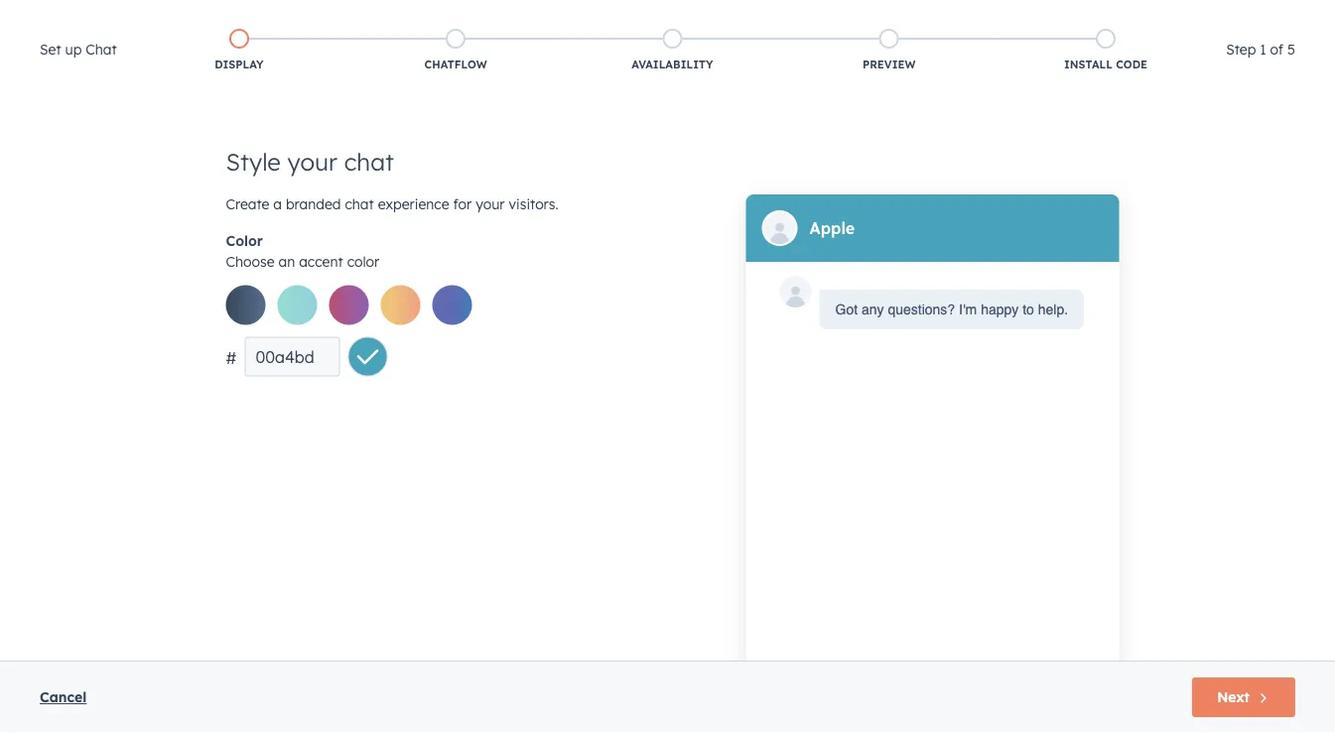 Task type: vqa. For each thing, say whether or not it's contained in the screenshot.
your to the bottom
yes



Task type: describe. For each thing, give the bounding box(es) containing it.
experience
[[378, 196, 449, 213]]

availability list item
[[564, 25, 781, 76]]

of
[[1271, 41, 1284, 58]]

set
[[40, 41, 61, 58]]

chat
[[86, 41, 117, 58]]

set up chat heading
[[40, 38, 117, 62]]

code
[[1116, 58, 1148, 71]]

choose
[[226, 253, 275, 270]]

search image
[[1294, 52, 1308, 66]]

color choose an accent color
[[226, 232, 380, 270]]

visitors.
[[509, 196, 559, 213]]

up
[[65, 41, 82, 58]]

cancel
[[40, 689, 87, 707]]

branded
[[286, 196, 341, 213]]

install code list item
[[998, 25, 1215, 76]]

0 vertical spatial your
[[288, 147, 338, 177]]

any
[[862, 302, 884, 318]]

questions?
[[888, 302, 955, 318]]

install code
[[1064, 58, 1148, 71]]

Search HubSpot search field
[[1057, 42, 1300, 75]]

cancel button
[[40, 686, 87, 710]]

1 menu item from the left
[[1031, 0, 1060, 32]]

to
[[1023, 302, 1035, 318]]

chatflow
[[425, 58, 487, 71]]

step
[[1226, 41, 1257, 58]]

create
[[226, 196, 270, 213]]

style your chat
[[226, 147, 394, 177]]

#
[[226, 348, 237, 368]]

create a branded chat experience for your visitors.
[[226, 196, 559, 213]]

style
[[226, 147, 281, 177]]

1
[[1260, 41, 1267, 58]]

preview list item
[[781, 25, 998, 76]]



Task type: locate. For each thing, give the bounding box(es) containing it.
next
[[1218, 689, 1250, 707]]

list
[[131, 25, 1215, 76]]

search button
[[1284, 42, 1318, 75]]

3 menu item from the left
[[1105, 0, 1143, 32]]

1 horizontal spatial your
[[476, 196, 505, 213]]

agent says: got any questions? i'm happy to help. element
[[836, 298, 1069, 322]]

set up chat
[[40, 41, 117, 58]]

got any questions? i'm happy to help.
[[836, 302, 1069, 318]]

apple
[[810, 218, 855, 238]]

your up branded
[[288, 147, 338, 177]]

a
[[273, 196, 282, 213]]

0 vertical spatial chat
[[344, 147, 394, 177]]

2 menu item from the left
[[1060, 0, 1105, 32]]

your
[[288, 147, 338, 177], [476, 196, 505, 213]]

1 vertical spatial chat
[[345, 196, 374, 213]]

menu item
[[1031, 0, 1060, 32], [1060, 0, 1105, 32], [1105, 0, 1143, 32]]

i'm
[[959, 302, 977, 318]]

display list item
[[131, 25, 348, 76]]

preview
[[863, 58, 916, 71]]

got
[[836, 302, 858, 318]]

step 1 of 5
[[1226, 41, 1296, 58]]

availability
[[632, 58, 713, 71]]

color
[[347, 253, 380, 270]]

chat up create a branded chat experience for your visitors.
[[344, 147, 394, 177]]

next button
[[1193, 678, 1296, 718]]

1 vertical spatial your
[[476, 196, 505, 213]]

for
[[453, 196, 472, 213]]

install
[[1064, 58, 1113, 71]]

chatflow list item
[[348, 25, 564, 76]]

chat
[[344, 147, 394, 177], [345, 196, 374, 213]]

0 horizontal spatial your
[[288, 147, 338, 177]]

color
[[226, 232, 263, 250]]

None text field
[[245, 337, 340, 377]]

accent
[[299, 253, 343, 270]]

your right for
[[476, 196, 505, 213]]

help.
[[1038, 302, 1069, 318]]

5
[[1288, 41, 1296, 58]]

list containing display
[[131, 25, 1215, 76]]

happy
[[981, 302, 1019, 318]]

display
[[215, 58, 264, 71]]

chat right branded
[[345, 196, 374, 213]]

an
[[279, 253, 295, 270]]

menu
[[1031, 0, 1312, 32]]



